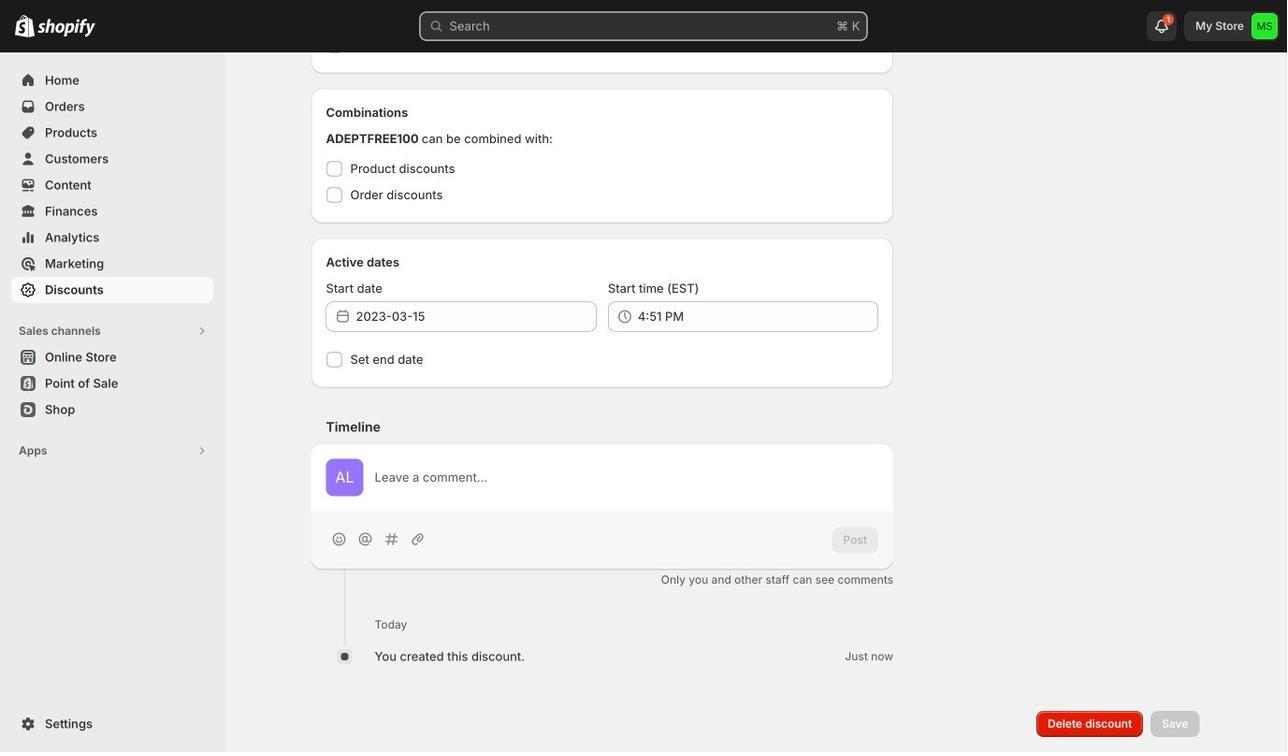 Task type: locate. For each thing, give the bounding box(es) containing it.
shopify image
[[15, 15, 35, 37], [37, 18, 95, 37]]

Leave a comment... text field
[[375, 468, 879, 487]]

0 horizontal spatial shopify image
[[15, 15, 35, 37]]

YYYY-MM-DD text field
[[356, 302, 597, 332]]

my store image
[[1252, 13, 1278, 39]]



Task type: describe. For each thing, give the bounding box(es) containing it.
1 horizontal spatial shopify image
[[37, 18, 95, 37]]

avatar with initials a l image
[[326, 459, 363, 496]]

Enter time text field
[[638, 302, 879, 332]]



Task type: vqa. For each thing, say whether or not it's contained in the screenshot.
"dialog"
no



